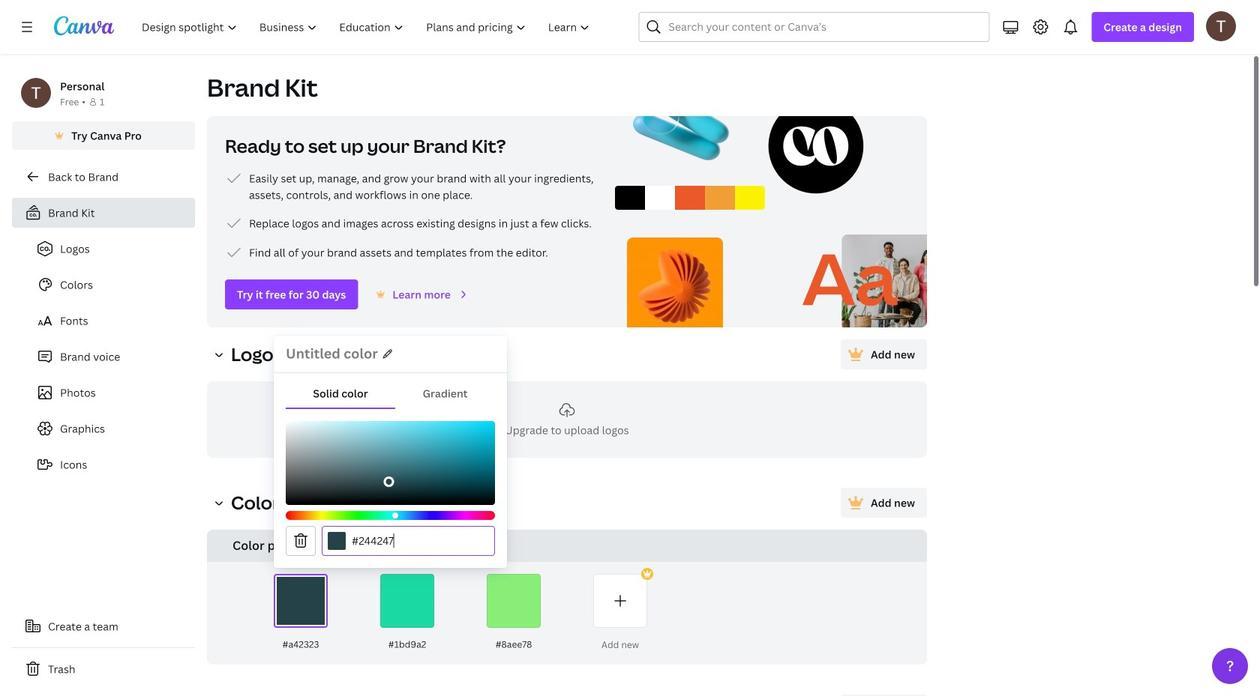 Task type: vqa. For each thing, say whether or not it's contained in the screenshot.
#244247 image in Color "dialog"
yes



Task type: describe. For each thing, give the bounding box(es) containing it.
#244247 image
[[328, 533, 346, 551]]

terry turtle image
[[1206, 11, 1236, 41]]

Hex color code text field
[[352, 527, 485, 556]]

Search search field
[[669, 13, 960, 41]]

color dialog
[[274, 336, 507, 569]]



Task type: locate. For each thing, give the bounding box(es) containing it.
#244247 image
[[328, 533, 346, 551], [274, 575, 328, 629], [274, 575, 328, 629]]

top level navigation element
[[132, 12, 603, 42]]

None search field
[[639, 12, 990, 42]]

list
[[225, 170, 597, 262], [12, 228, 195, 480]]

#8aee78 image
[[487, 575, 541, 629], [487, 575, 541, 629]]

0 horizontal spatial list
[[12, 228, 195, 480]]

#244247 image inside color dialog
[[328, 533, 346, 551]]

#1bd9a2 image
[[380, 575, 434, 629], [380, 575, 434, 629]]

1 horizontal spatial list
[[225, 170, 597, 262]]

upgrade to add a new color image
[[593, 575, 647, 629], [593, 575, 647, 629]]



